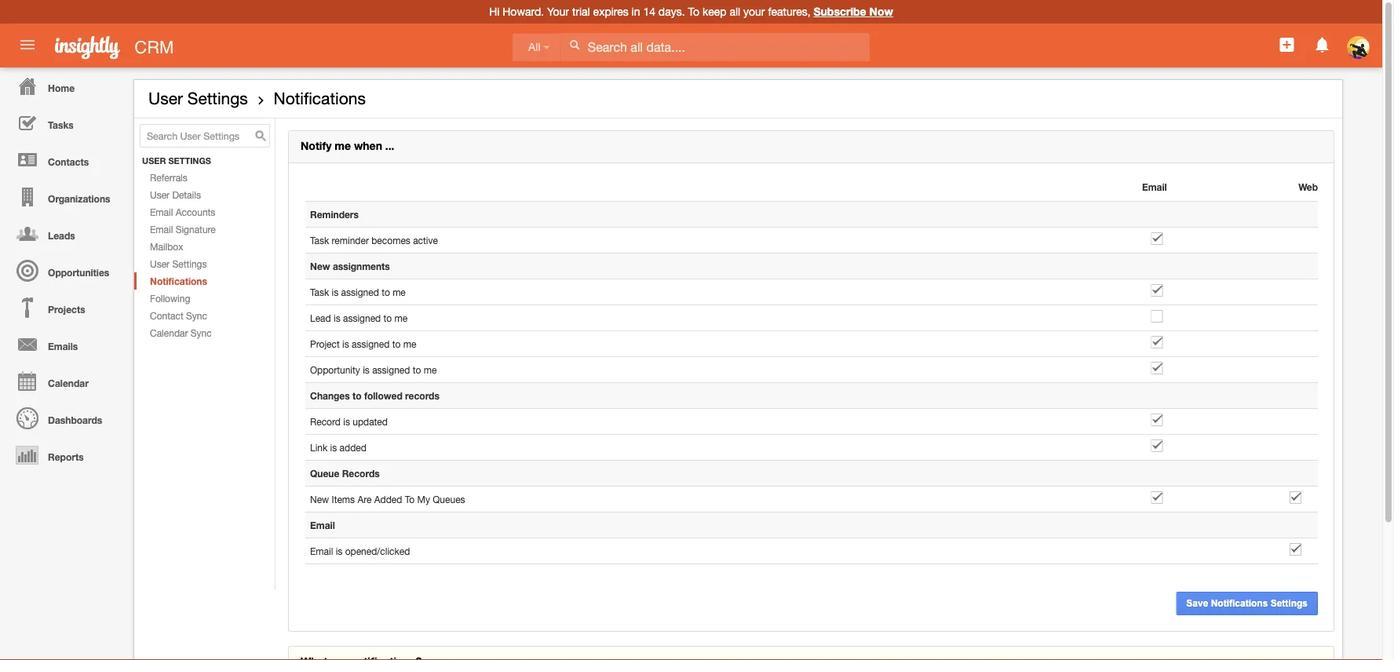 Task type: describe. For each thing, give the bounding box(es) containing it.
hi
[[489, 5, 500, 18]]

opportunity is assigned to me
[[310, 364, 437, 375]]

record is updated
[[310, 416, 388, 427]]

opportunity
[[310, 364, 360, 375]]

is for opportunity
[[363, 364, 370, 375]]

projects link
[[4, 289, 126, 326]]

save
[[1187, 599, 1209, 609]]

notifications inside button
[[1212, 599, 1269, 609]]

to for opportunity is assigned to me
[[413, 364, 421, 375]]

me for project is assigned to me
[[403, 339, 417, 350]]

email is opened/clicked
[[310, 546, 410, 557]]

lead
[[310, 313, 331, 324]]

projects
[[48, 304, 85, 315]]

emails
[[48, 341, 78, 352]]

added
[[340, 442, 367, 453]]

keep
[[703, 5, 727, 18]]

is for email
[[336, 546, 343, 557]]

notify
[[301, 139, 332, 152]]

assigned for task
[[341, 287, 379, 298]]

to for task is assigned to me
[[382, 287, 390, 298]]

1 horizontal spatial to
[[688, 5, 700, 18]]

notifications image
[[1314, 35, 1333, 54]]

lead is assigned to me
[[310, 313, 408, 324]]

days.
[[659, 5, 685, 18]]

contacts link
[[4, 141, 126, 178]]

emails link
[[4, 326, 126, 363]]

queue
[[310, 468, 340, 479]]

in
[[632, 5, 641, 18]]

link is added
[[310, 442, 367, 453]]

1 vertical spatial notifications link
[[134, 273, 275, 290]]

details
[[172, 189, 201, 200]]

save notifications settings
[[1187, 599, 1308, 609]]

calendar inside navigation
[[48, 378, 89, 389]]

features,
[[768, 5, 811, 18]]

0 vertical spatial user settings link
[[148, 89, 248, 108]]

new assignments
[[310, 261, 390, 272]]

to left followed
[[353, 390, 362, 401]]

record
[[310, 416, 341, 427]]

accounts
[[176, 207, 215, 218]]

task is assigned to me
[[310, 287, 406, 298]]

dashboards
[[48, 415, 102, 426]]

task for task is assigned to me
[[310, 287, 329, 298]]

signature
[[176, 224, 216, 235]]

to for lead is assigned to me
[[384, 313, 392, 324]]

settings inside "user settings referrals user details email accounts email signature mailbox user settings notifications following contact sync calendar sync"
[[172, 258, 207, 269]]

all link
[[513, 33, 560, 62]]

user details link
[[134, 186, 275, 203]]

is for lead
[[334, 313, 341, 324]]

assigned for opportunity
[[372, 364, 410, 375]]

queues
[[433, 494, 465, 505]]

notifications inside "user settings referrals user details email accounts email signature mailbox user settings notifications following contact sync calendar sync"
[[150, 276, 207, 287]]

mailbox
[[150, 241, 183, 252]]

home link
[[4, 68, 126, 104]]

queue records
[[310, 468, 380, 479]]

becomes
[[372, 235, 411, 246]]

new for new items are added to my queues
[[310, 494, 329, 505]]

calendar inside "user settings referrals user details email accounts email signature mailbox user settings notifications following contact sync calendar sync"
[[150, 328, 188, 339]]

when
[[354, 139, 382, 152]]

reports
[[48, 452, 84, 463]]

...
[[385, 139, 395, 152]]

1 vertical spatial to
[[405, 494, 415, 505]]

task for task reminder becomes active
[[310, 235, 329, 246]]

assigned for project
[[352, 339, 390, 350]]

email signature link
[[134, 221, 275, 238]]

all
[[529, 41, 541, 53]]

save notifications settings button
[[1177, 592, 1319, 616]]

project is assigned to me
[[310, 339, 417, 350]]

records
[[405, 390, 440, 401]]

to for project is assigned to me
[[392, 339, 401, 350]]

calendar sync link
[[134, 324, 275, 342]]

tasks link
[[4, 104, 126, 141]]

reminders
[[310, 209, 359, 220]]

leads link
[[4, 215, 126, 252]]

email accounts link
[[134, 203, 275, 221]]

mailbox link
[[134, 238, 275, 255]]

hi howard. your trial expires in 14 days. to keep all your features, subscribe now
[[489, 5, 894, 18]]

assigned for lead
[[343, 313, 381, 324]]

is for link
[[330, 442, 337, 453]]

organizations link
[[4, 178, 126, 215]]

your
[[744, 5, 765, 18]]

opportunities link
[[4, 252, 126, 289]]

settings
[[168, 156, 211, 166]]

contact
[[150, 310, 184, 321]]

assignments
[[333, 261, 390, 272]]

dashboards link
[[4, 400, 126, 437]]

web
[[1299, 181, 1319, 192]]



Task type: vqa. For each thing, say whether or not it's contained in the screenshot.
Privacy Policy
no



Task type: locate. For each thing, give the bounding box(es) containing it.
user down crm
[[148, 89, 183, 108]]

navigation containing home
[[0, 68, 126, 474]]

now
[[870, 5, 894, 18]]

are
[[358, 494, 372, 505]]

calendar up dashboards link
[[48, 378, 89, 389]]

expires
[[593, 5, 629, 18]]

notifications link up notify
[[274, 89, 366, 108]]

link
[[310, 442, 328, 453]]

0 vertical spatial task
[[310, 235, 329, 246]]

all
[[730, 5, 741, 18]]

task
[[310, 235, 329, 246], [310, 287, 329, 298]]

home
[[48, 82, 75, 93]]

new for new assignments
[[310, 261, 330, 272]]

1 vertical spatial task
[[310, 287, 329, 298]]

subscribe now link
[[814, 5, 894, 18]]

changes to followed records
[[310, 390, 440, 401]]

tasks
[[48, 119, 74, 130]]

white image
[[569, 39, 580, 50]]

is right the lead at the left of page
[[334, 313, 341, 324]]

me up lead is assigned to me
[[393, 287, 406, 298]]

2 new from the top
[[310, 494, 329, 505]]

0 vertical spatial settings
[[188, 89, 248, 108]]

me for task is assigned to me
[[393, 287, 406, 298]]

notifications link
[[274, 89, 366, 108], [134, 273, 275, 290]]

0 vertical spatial user
[[148, 89, 183, 108]]

updated
[[353, 416, 388, 427]]

14
[[644, 5, 656, 18]]

1 vertical spatial sync
[[191, 328, 212, 339]]

notifications right 'save'
[[1212, 599, 1269, 609]]

referrals
[[150, 172, 188, 183]]

is down new assignments on the left
[[332, 287, 339, 298]]

notifications up notify
[[274, 89, 366, 108]]

your
[[547, 5, 569, 18]]

new left "assignments"
[[310, 261, 330, 272]]

opportunities
[[48, 267, 109, 278]]

navigation
[[0, 68, 126, 474]]

changes
[[310, 390, 350, 401]]

contact sync link
[[134, 307, 275, 324]]

1 vertical spatial notifications
[[150, 276, 207, 287]]

2 task from the top
[[310, 287, 329, 298]]

me up project is assigned to me
[[395, 313, 408, 324]]

is down project is assigned to me
[[363, 364, 370, 375]]

1 vertical spatial user
[[150, 189, 170, 200]]

to left my on the left
[[405, 494, 415, 505]]

0 vertical spatial notifications
[[274, 89, 366, 108]]

is for record
[[343, 416, 350, 427]]

0 vertical spatial to
[[688, 5, 700, 18]]

0 vertical spatial new
[[310, 261, 330, 272]]

new items are added to my queues
[[310, 494, 465, 505]]

0 vertical spatial calendar
[[150, 328, 188, 339]]

assigned up followed
[[372, 364, 410, 375]]

active
[[413, 235, 438, 246]]

me up opportunity is assigned to me
[[403, 339, 417, 350]]

to up project is assigned to me
[[384, 313, 392, 324]]

user down referrals
[[150, 189, 170, 200]]

subscribe
[[814, 5, 867, 18]]

None checkbox
[[1152, 284, 1164, 297], [1152, 310, 1164, 323], [1152, 336, 1164, 349], [1152, 362, 1164, 375], [1152, 414, 1164, 427], [1152, 440, 1164, 452], [1290, 492, 1302, 504], [1152, 284, 1164, 297], [1152, 310, 1164, 323], [1152, 336, 1164, 349], [1152, 362, 1164, 375], [1152, 414, 1164, 427], [1152, 440, 1164, 452], [1290, 492, 1302, 504]]

0 horizontal spatial to
[[405, 494, 415, 505]]

calendar
[[150, 328, 188, 339], [48, 378, 89, 389]]

trial
[[572, 5, 590, 18]]

user settings referrals user details email accounts email signature mailbox user settings notifications following contact sync calendar sync
[[142, 156, 216, 339]]

me up the records
[[424, 364, 437, 375]]

user settings link up following "link"
[[134, 255, 275, 273]]

to
[[688, 5, 700, 18], [405, 494, 415, 505]]

1 vertical spatial user settings link
[[134, 255, 275, 273]]

user down mailbox
[[150, 258, 170, 269]]

to
[[382, 287, 390, 298], [384, 313, 392, 324], [392, 339, 401, 350], [413, 364, 421, 375], [353, 390, 362, 401]]

notifications up following
[[150, 276, 207, 287]]

organizations
[[48, 193, 110, 204]]

1 new from the top
[[310, 261, 330, 272]]

1 vertical spatial new
[[310, 494, 329, 505]]

user settings link up search user settings text box
[[148, 89, 248, 108]]

contacts
[[48, 156, 89, 167]]

settings inside save notifications settings button
[[1271, 599, 1308, 609]]

is right link
[[330, 442, 337, 453]]

task down reminders in the left top of the page
[[310, 235, 329, 246]]

to up opportunity is assigned to me
[[392, 339, 401, 350]]

reports link
[[4, 437, 126, 474]]

2 vertical spatial settings
[[1271, 599, 1308, 609]]

assigned up lead is assigned to me
[[341, 287, 379, 298]]

items
[[332, 494, 355, 505]]

sync down following "link"
[[186, 310, 207, 321]]

to up the records
[[413, 364, 421, 375]]

Search User Settings text field
[[140, 124, 270, 148]]

calendar link
[[4, 363, 126, 400]]

notifications link up the contact sync link
[[134, 273, 275, 290]]

sync
[[186, 310, 207, 321], [191, 328, 212, 339]]

assigned up opportunity is assigned to me
[[352, 339, 390, 350]]

1 task from the top
[[310, 235, 329, 246]]

crm
[[135, 37, 174, 57]]

new
[[310, 261, 330, 272], [310, 494, 329, 505]]

new left the 'items'
[[310, 494, 329, 505]]

1 vertical spatial calendar
[[48, 378, 89, 389]]

howard.
[[503, 5, 544, 18]]

to left "keep"
[[688, 5, 700, 18]]

1 horizontal spatial notifications
[[274, 89, 366, 108]]

opened/clicked
[[345, 546, 410, 557]]

me for lead is assigned to me
[[395, 313, 408, 324]]

2 vertical spatial notifications
[[1212, 599, 1269, 609]]

reminder
[[332, 235, 369, 246]]

following link
[[134, 290, 275, 307]]

referrals link
[[134, 169, 275, 186]]

sync down the contact sync link
[[191, 328, 212, 339]]

me left the when
[[335, 139, 351, 152]]

is for project
[[343, 339, 349, 350]]

project
[[310, 339, 340, 350]]

is right record
[[343, 416, 350, 427]]

task up the lead at the left of page
[[310, 287, 329, 298]]

2 vertical spatial user
[[150, 258, 170, 269]]

is left opened/clicked
[[336, 546, 343, 557]]

me for opportunity is assigned to me
[[424, 364, 437, 375]]

0 vertical spatial sync
[[186, 310, 207, 321]]

user
[[148, 89, 183, 108], [150, 189, 170, 200], [150, 258, 170, 269]]

assigned
[[341, 287, 379, 298], [343, 313, 381, 324], [352, 339, 390, 350], [372, 364, 410, 375]]

records
[[342, 468, 380, 479]]

email
[[1143, 181, 1168, 192], [150, 207, 173, 218], [150, 224, 173, 235], [310, 520, 335, 531], [310, 546, 333, 557]]

assigned up project is assigned to me
[[343, 313, 381, 324]]

0 horizontal spatial calendar
[[48, 378, 89, 389]]

to down "assignments"
[[382, 287, 390, 298]]

settings
[[188, 89, 248, 108], [172, 258, 207, 269], [1271, 599, 1308, 609]]

leads
[[48, 230, 75, 241]]

is right project
[[343, 339, 349, 350]]

user
[[142, 156, 166, 166]]

following
[[150, 293, 190, 304]]

followed
[[364, 390, 403, 401]]

notifications
[[274, 89, 366, 108], [150, 276, 207, 287], [1212, 599, 1269, 609]]

0 horizontal spatial notifications
[[150, 276, 207, 287]]

Search all data.... text field
[[561, 33, 870, 61]]

1 vertical spatial settings
[[172, 258, 207, 269]]

1 horizontal spatial calendar
[[150, 328, 188, 339]]

user settings
[[148, 89, 248, 108]]

None checkbox
[[1152, 233, 1164, 245], [1152, 492, 1164, 504], [1290, 544, 1302, 556], [1152, 233, 1164, 245], [1152, 492, 1164, 504], [1290, 544, 1302, 556]]

is
[[332, 287, 339, 298], [334, 313, 341, 324], [343, 339, 349, 350], [363, 364, 370, 375], [343, 416, 350, 427], [330, 442, 337, 453], [336, 546, 343, 557]]

notify me when ...
[[301, 139, 395, 152]]

calendar down contact on the top
[[150, 328, 188, 339]]

added
[[374, 494, 402, 505]]

0 vertical spatial notifications link
[[274, 89, 366, 108]]

is for task
[[332, 287, 339, 298]]

2 horizontal spatial notifications
[[1212, 599, 1269, 609]]

me
[[335, 139, 351, 152], [393, 287, 406, 298], [395, 313, 408, 324], [403, 339, 417, 350], [424, 364, 437, 375]]



